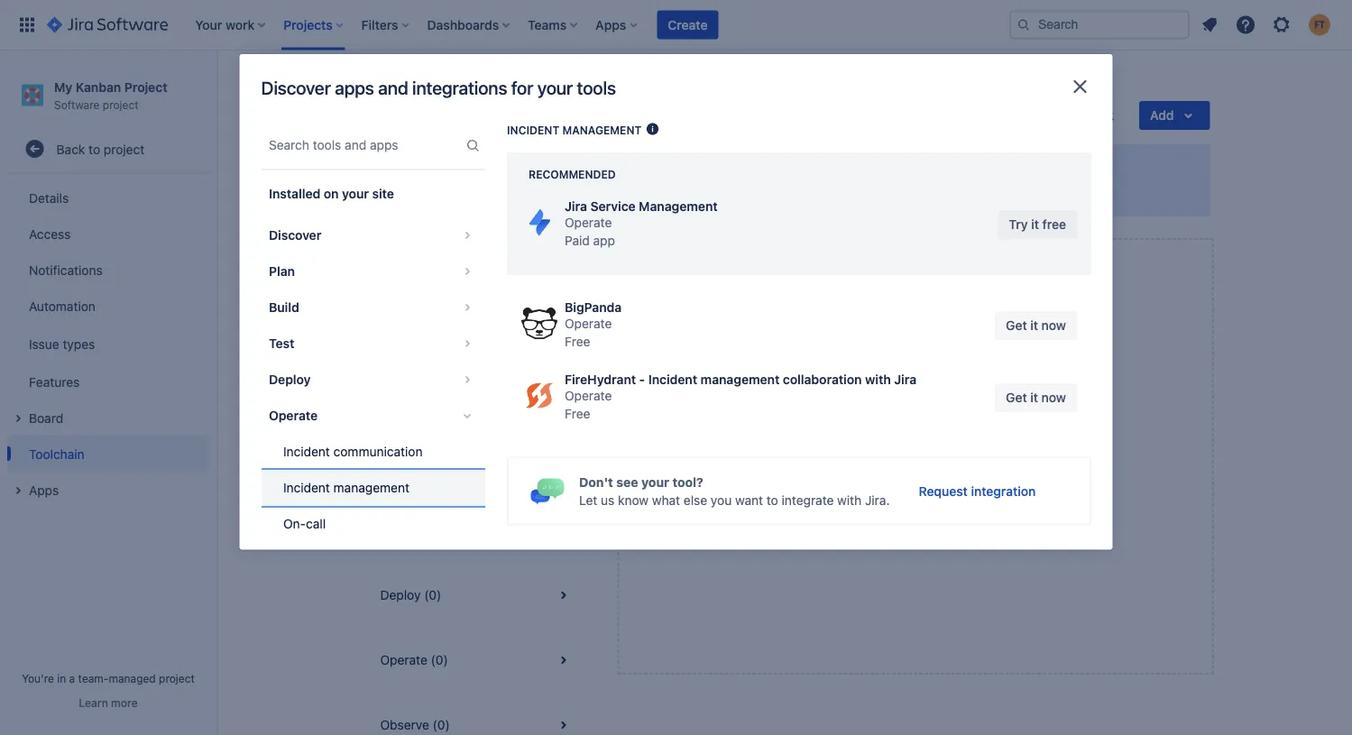 Task type: vqa. For each thing, say whether or not it's contained in the screenshot.
the bottom Task image
no



Task type: locate. For each thing, give the bounding box(es) containing it.
incident management
[[506, 124, 641, 136], [283, 480, 409, 495]]

0 horizontal spatial management
[[333, 480, 409, 495]]

jira right collaboration
[[894, 372, 916, 387]]

discover up plan
[[268, 228, 321, 243]]

test down plan
[[268, 336, 294, 351]]

0 vertical spatial now
[[1041, 318, 1066, 333]]

chevron icon pointing right image inside the test button
[[456, 333, 478, 354]]

now for firehydrant - incident management collaboration with jira
[[1041, 390, 1066, 405]]

operate inside "operate (0)" button
[[380, 653, 427, 667]]

0 horizontal spatial work
[[671, 185, 699, 200]]

your up jira service management logo
[[492, 159, 522, 176]]

1 horizontal spatial jira
[[894, 372, 916, 387]]

0 vertical spatial management
[[562, 124, 641, 136]]

1 vertical spatial management
[[700, 372, 779, 387]]

all inside view all tools (0) button
[[412, 263, 425, 278]]

0 vertical spatial toolchain
[[577, 159, 639, 176]]

chevron icon pointing right image inside build button
[[456, 297, 478, 318]]

(0) inside button
[[460, 263, 477, 278]]

request
[[918, 484, 967, 498]]

to left project,
[[702, 185, 714, 200]]

let
[[579, 493, 597, 508]]

2 now from the top
[[1041, 390, 1066, 405]]

build inside build your toolchain to improve workflow and ship faster, add your team's tools and work to your project toolchain.
[[849, 448, 883, 465]]

0 vertical spatial integrations
[[412, 77, 507, 98]]

notifications
[[29, 262, 103, 277]]

all inside welcome to your project toolchain discover integrations for your tools, connect work to your project, and manage it all right here.
[[880, 185, 893, 200]]

get it now button
[[994, 311, 1076, 340], [994, 383, 1076, 412]]

0 horizontal spatial kanban
[[76, 79, 121, 94]]

my inside my kanban project software project
[[54, 79, 72, 94]]

and right project,
[[794, 185, 816, 200]]

all left right
[[880, 185, 893, 200]]

see
[[616, 475, 638, 489]]

your inside button
[[341, 186, 368, 201]]

1 vertical spatial for
[[536, 185, 552, 200]]

project up back to project link
[[124, 79, 167, 94]]

0 horizontal spatial jira
[[564, 199, 587, 214]]

deploy inside "button"
[[268, 372, 310, 387]]

a
[[69, 672, 75, 685]]

2 vertical spatial discover
[[268, 228, 321, 243]]

toolchain up tools,
[[577, 159, 639, 176]]

tools down improve
[[798, 492, 827, 507]]

group containing discover
[[261, 212, 485, 620]]

jira.
[[865, 493, 889, 508]]

2 horizontal spatial build
[[849, 448, 883, 465]]

1 horizontal spatial project
[[492, 75, 534, 90]]

and inside dialog
[[378, 77, 408, 98]]

don't
[[579, 475, 613, 489]]

1 horizontal spatial with
[[865, 372, 890, 387]]

service
[[590, 199, 635, 214]]

1 vertical spatial toolchain
[[920, 448, 982, 465]]

project
[[103, 98, 139, 111], [104, 141, 145, 156], [526, 159, 573, 176], [931, 492, 972, 507], [159, 672, 195, 685]]

0 vertical spatial tools
[[577, 77, 616, 98]]

operate (0)
[[380, 653, 448, 667]]

work right the connect
[[671, 185, 699, 200]]

1 horizontal spatial all
[[880, 185, 893, 200]]

with down workflow at the bottom right of page
[[837, 493, 861, 508]]

it for bigpanda
[[1030, 318, 1038, 333]]

1 chevron icon pointing right image from the top
[[456, 225, 478, 246]]

0 vertical spatial with
[[865, 372, 890, 387]]

2 horizontal spatial management
[[700, 372, 779, 387]]

paid
[[564, 233, 589, 248]]

plan button
[[261, 253, 485, 290]]

tools up recommended
[[577, 77, 616, 98]]

integrations down primary 'element' at the top of the page
[[412, 77, 507, 98]]

build (0) button
[[359, 433, 596, 498]]

project inside my kanban project link
[[492, 75, 534, 90]]

tools inside build your toolchain to improve workflow and ship faster, add your team's tools and work to your project toolchain.
[[798, 492, 827, 507]]

1 horizontal spatial management
[[562, 124, 641, 136]]

build for (0)
[[380, 458, 409, 473]]

add
[[976, 474, 998, 489]]

1 free from the top
[[564, 334, 590, 349]]

1 vertical spatial incident management
[[283, 480, 409, 495]]

chevron icon pointing right image for deploy
[[456, 369, 478, 391]]

0 horizontal spatial project
[[124, 79, 167, 94]]

incident left communication
[[283, 444, 330, 459]]

observe (0) button
[[359, 693, 596, 735]]

toolchain
[[359, 103, 448, 128], [29, 446, 84, 461]]

free down firehydrant
[[564, 406, 590, 421]]

1 get it now button from the top
[[994, 311, 1076, 340]]

0 horizontal spatial incident management
[[283, 480, 409, 495]]

discover
[[261, 77, 331, 98], [409, 185, 460, 200], [268, 228, 321, 243]]

2 get it now button from the top
[[994, 383, 1076, 412]]

my right projects
[[424, 75, 442, 90]]

kanban up software
[[76, 79, 121, 94]]

project inside my kanban project software project
[[124, 79, 167, 94]]

features
[[29, 374, 80, 389]]

1 horizontal spatial my
[[424, 75, 442, 90]]

for down primary 'element' at the top of the page
[[511, 77, 533, 98]]

management down incident communication button
[[333, 480, 409, 495]]

get
[[1005, 318, 1027, 333], [1005, 390, 1027, 405]]

managed
[[109, 672, 156, 685]]

bigpanda operate free
[[564, 300, 621, 349]]

project right software
[[103, 98, 139, 111]]

try
[[1008, 217, 1027, 232]]

toolchain inside welcome to your project toolchain discover integrations for your tools, connect work to your project, and manage it all right here.
[[577, 159, 639, 176]]

now for bigpanda
[[1041, 318, 1066, 333]]

0 vertical spatial deploy
[[268, 372, 310, 387]]

incident right the -
[[648, 372, 697, 387]]

tool?
[[672, 475, 703, 489]]

chevron icon pointing right image inside deploy "button"
[[456, 369, 478, 391]]

work inside welcome to your project toolchain discover integrations for your tools, connect work to your project, and manage it all right here.
[[671, 185, 699, 200]]

1 horizontal spatial for
[[536, 185, 552, 200]]

incident inside button
[[283, 444, 330, 459]]

jira service management logo image
[[521, 204, 557, 240]]

1 vertical spatial test
[[380, 523, 405, 538]]

issue types link
[[7, 324, 209, 364]]

to right welcome at the left top of the page
[[475, 159, 488, 176]]

1 horizontal spatial kanban
[[445, 75, 489, 90]]

app
[[593, 233, 615, 248]]

(0)
[[460, 263, 477, 278], [413, 458, 430, 473], [408, 523, 425, 538], [424, 588, 441, 602], [431, 653, 448, 667], [433, 717, 450, 732]]

0 horizontal spatial build
[[268, 300, 299, 315]]

for inside discover apps and integrations for your tools dialog
[[511, 77, 533, 98]]

0 horizontal spatial for
[[511, 77, 533, 98]]

project,
[[746, 185, 791, 200]]

2 get it now from the top
[[1005, 390, 1066, 405]]

(0) for deploy (0)
[[424, 588, 441, 602]]

4 chevron icon pointing right image from the top
[[456, 333, 478, 354]]

1 vertical spatial toolchain
[[29, 446, 84, 461]]

back to project link
[[7, 131, 209, 167]]

1 vertical spatial get it now button
[[994, 383, 1076, 412]]

1 horizontal spatial build
[[380, 458, 409, 473]]

1 vertical spatial free
[[564, 406, 590, 421]]

you're in a team-managed project
[[22, 672, 195, 685]]

work down workflow at the bottom right of page
[[855, 492, 884, 507]]

project down faster,
[[931, 492, 972, 507]]

1 now from the top
[[1041, 318, 1066, 333]]

toolchain up faster,
[[920, 448, 982, 465]]

get for bigpanda
[[1005, 318, 1027, 333]]

with
[[865, 372, 890, 387], [837, 493, 861, 508]]

1 vertical spatial integrations
[[463, 185, 532, 200]]

test for test
[[268, 336, 294, 351]]

kanban inside my kanban project software project
[[76, 79, 121, 94]]

here.
[[927, 185, 957, 200]]

(0) for operate (0)
[[431, 653, 448, 667]]

0 vertical spatial work
[[671, 185, 699, 200]]

toolchain
[[577, 159, 639, 176], [920, 448, 982, 465]]

my up software
[[54, 79, 72, 94]]

your up "toolchain."
[[1002, 474, 1028, 489]]

get it now button for bigpanda
[[994, 311, 1076, 340]]

0 vertical spatial jira
[[564, 199, 587, 214]]

0 vertical spatial all
[[880, 185, 893, 200]]

to down to
[[766, 493, 778, 508]]

deploy inside button
[[380, 588, 421, 602]]

get it now
[[1005, 318, 1066, 333], [1005, 390, 1066, 405]]

1 horizontal spatial work
[[855, 492, 884, 507]]

all right the view at the top
[[412, 263, 425, 278]]

and right apps
[[378, 77, 408, 98]]

5 chevron icon pointing right image from the top
[[456, 369, 478, 391]]

0 vertical spatial discover
[[261, 77, 331, 98]]

get it now for firehydrant - incident management collaboration with jira
[[1005, 390, 1066, 405]]

test inside "group"
[[268, 336, 294, 351]]

0 vertical spatial for
[[511, 77, 533, 98]]

discover for discover apps and integrations for your tools
[[261, 77, 331, 98]]

0 horizontal spatial my
[[54, 79, 72, 94]]

test (0) button
[[359, 498, 596, 563]]

else
[[683, 493, 707, 508]]

0 vertical spatial get
[[1005, 318, 1027, 333]]

toolchain inside 'link'
[[29, 446, 84, 461]]

apps button
[[7, 472, 209, 508]]

project for my kanban project
[[492, 75, 534, 90]]

feedback
[[1058, 108, 1114, 123]]

your
[[537, 77, 573, 98], [492, 159, 522, 176], [555, 185, 581, 200], [717, 185, 743, 200], [341, 186, 368, 201], [886, 448, 916, 465], [1002, 474, 1028, 489], [641, 475, 669, 489], [902, 492, 928, 507]]

all
[[880, 185, 893, 200], [412, 263, 425, 278]]

kanban down primary 'element' at the top of the page
[[445, 75, 489, 90]]

operate up paid
[[564, 215, 611, 230]]

discover left apps
[[261, 77, 331, 98]]

jira down recommended
[[564, 199, 587, 214]]

0 vertical spatial free
[[564, 334, 590, 349]]

1 vertical spatial get
[[1005, 390, 1027, 405]]

operate down 'bigpanda'
[[564, 316, 611, 331]]

0 horizontal spatial with
[[837, 493, 861, 508]]

2 free from the top
[[564, 406, 590, 421]]

group
[[7, 174, 209, 513], [261, 212, 485, 620]]

kanban
[[445, 75, 489, 90], [76, 79, 121, 94]]

try it free button
[[997, 210, 1076, 239]]

now
[[1041, 318, 1066, 333], [1041, 390, 1066, 405]]

it inside welcome to your project toolchain discover integrations for your tools, connect work to your project, and manage it all right here.
[[869, 185, 877, 200]]

2 horizontal spatial project
[[555, 75, 597, 90]]

get it now button for firehydrant - incident management collaboration with jira
[[994, 383, 1076, 412]]

integrations up jira service management logo
[[463, 185, 532, 200]]

on-call button
[[261, 506, 485, 542]]

with right collaboration
[[865, 372, 890, 387]]

integrate
[[781, 493, 833, 508]]

2 get from the top
[[1005, 390, 1027, 405]]

deploy for deploy
[[268, 372, 310, 387]]

1 horizontal spatial deploy
[[380, 588, 421, 602]]

build your toolchain to improve workflow and ship faster, add your team's tools and work to your project toolchain.
[[761, 448, 1070, 507]]

operate inside operate button
[[268, 408, 317, 423]]

1 horizontal spatial tools
[[577, 77, 616, 98]]

my
[[424, 75, 442, 90], [54, 79, 72, 94]]

0 horizontal spatial deploy
[[268, 372, 310, 387]]

project down primary 'element' at the top of the page
[[492, 75, 534, 90]]

discover down welcome at the left top of the page
[[409, 185, 460, 200]]

jira inside the "jira service management operate paid app"
[[564, 199, 587, 214]]

incident communication
[[283, 444, 422, 459]]

firehydrant
[[564, 372, 636, 387]]

your up ship
[[886, 448, 916, 465]]

on-
[[283, 516, 305, 531]]

incident inside "button"
[[283, 480, 330, 495]]

toolchain down projects 'link' in the top of the page
[[359, 103, 448, 128]]

operate up the incident communication
[[268, 408, 317, 423]]

0 horizontal spatial test
[[268, 336, 294, 351]]

1 vertical spatial jira
[[894, 372, 916, 387]]

ship
[[909, 474, 933, 489]]

0 vertical spatial get it now
[[1005, 318, 1066, 333]]

1 vertical spatial get it now
[[1005, 390, 1066, 405]]

incident management down the incident communication
[[283, 480, 409, 495]]

0 vertical spatial test
[[268, 336, 294, 351]]

0 horizontal spatial toolchain
[[577, 159, 639, 176]]

operate up observe on the left of page
[[380, 653, 427, 667]]

to left the 'request'
[[887, 492, 899, 507]]

us
[[600, 493, 614, 508]]

0 horizontal spatial all
[[412, 263, 425, 278]]

chevron icon pointing right image inside plan button
[[456, 261, 478, 282]]

project up jira service management logo
[[526, 159, 573, 176]]

1 vertical spatial deploy
[[380, 588, 421, 602]]

it
[[869, 185, 877, 200], [1031, 217, 1039, 232], [1030, 318, 1038, 333], [1030, 390, 1038, 405]]

and
[[378, 77, 408, 98], [794, 185, 816, 200], [884, 474, 905, 489], [830, 492, 852, 507]]

your right on
[[341, 186, 368, 201]]

1 get it now from the top
[[1005, 318, 1066, 333]]

management down project settings link
[[562, 124, 641, 136]]

incident up recommended
[[506, 124, 559, 136]]

test down the incident management "button"
[[380, 523, 405, 538]]

project left settings
[[555, 75, 597, 90]]

chevron icon pointing right image for discover
[[456, 225, 478, 246]]

work inside build your toolchain to improve workflow and ship faster, add your team's tools and work to your project toolchain.
[[855, 492, 884, 507]]

1 horizontal spatial toolchain
[[359, 103, 448, 128]]

incident management button
[[261, 470, 485, 506]]

to
[[89, 141, 100, 156], [475, 159, 488, 176], [702, 185, 714, 200], [887, 492, 899, 507], [766, 493, 778, 508]]

1 vertical spatial discover
[[409, 185, 460, 200]]

1 get from the top
[[1005, 318, 1027, 333]]

toolchain down board
[[29, 446, 84, 461]]

1 horizontal spatial toolchain
[[920, 448, 982, 465]]

1 horizontal spatial test
[[380, 523, 405, 538]]

request integration
[[918, 484, 1035, 498]]

discover inside button
[[268, 228, 321, 243]]

free down 'bigpanda'
[[564, 334, 590, 349]]

your left project,
[[717, 185, 743, 200]]

deploy (0) button
[[359, 563, 596, 628]]

your up what
[[641, 475, 669, 489]]

jira software image
[[47, 14, 168, 36], [47, 14, 168, 36]]

get for firehydrant - incident management collaboration with jira
[[1005, 390, 1027, 405]]

chevron icon pointing right image
[[456, 225, 478, 246], [456, 261, 478, 282], [456, 297, 478, 318], [456, 333, 478, 354], [456, 369, 478, 391], [456, 549, 478, 571]]

toolchain.
[[976, 492, 1032, 507]]

for up jira service management logo
[[536, 185, 552, 200]]

1 vertical spatial all
[[412, 263, 425, 278]]

2 horizontal spatial tools
[[798, 492, 827, 507]]

0 vertical spatial incident management
[[506, 124, 641, 136]]

board
[[29, 410, 63, 425]]

free inside bigpanda operate free
[[564, 334, 590, 349]]

(0) for build (0)
[[413, 458, 430, 473]]

tools right the view at the top
[[428, 263, 457, 278]]

it inside try it free button
[[1031, 217, 1039, 232]]

1 vertical spatial tools
[[428, 263, 457, 278]]

create
[[668, 17, 708, 32]]

incident up on-call at the bottom
[[283, 480, 330, 495]]

3 chevron icon pointing right image from the top
[[456, 297, 478, 318]]

(0) inside button
[[424, 588, 441, 602]]

operate inside firehydrant - incident management collaboration with jira operate free
[[564, 388, 611, 403]]

operate
[[564, 215, 611, 230], [564, 316, 611, 331], [564, 388, 611, 403], [268, 408, 317, 423], [380, 653, 427, 667]]

jira service management operate paid app
[[564, 199, 717, 248]]

2 vertical spatial management
[[333, 480, 409, 495]]

2 vertical spatial tools
[[798, 492, 827, 507]]

to
[[761, 474, 775, 489]]

operate down firehydrant
[[564, 388, 611, 403]]

1 horizontal spatial group
[[261, 212, 485, 620]]

chevron icon pointing right image inside discover button
[[456, 225, 478, 246]]

don't see your tool? let us know what else you want to integrate with jira.
[[579, 475, 889, 508]]

deploy
[[268, 372, 310, 387], [380, 588, 421, 602]]

project inside welcome to your project toolchain discover integrations for your tools, connect work to your project, and manage it all right here.
[[526, 159, 573, 176]]

chevron icon pointing right image for build
[[456, 297, 478, 318]]

board button
[[7, 400, 209, 436]]

management left collaboration
[[700, 372, 779, 387]]

incident management up recommended
[[506, 124, 641, 136]]

build button
[[261, 290, 485, 326]]

0 horizontal spatial tools
[[428, 263, 457, 278]]

toolchain inside build your toolchain to improve workflow and ship faster, add your team's tools and work to your project toolchain.
[[920, 448, 982, 465]]

tools inside button
[[428, 263, 457, 278]]

1 vertical spatial with
[[837, 493, 861, 508]]

communication
[[333, 444, 422, 459]]

1 vertical spatial now
[[1041, 390, 1066, 405]]

0 horizontal spatial toolchain
[[29, 446, 84, 461]]

2 chevron icon pointing right image from the top
[[456, 261, 478, 282]]

1 vertical spatial work
[[855, 492, 884, 507]]

0 vertical spatial get it now button
[[994, 311, 1076, 340]]

0 horizontal spatial group
[[7, 174, 209, 513]]

test
[[268, 336, 294, 351], [380, 523, 405, 538]]



Task type: describe. For each thing, give the bounding box(es) containing it.
observe (0)
[[380, 717, 450, 732]]

incident management inside "button"
[[283, 480, 409, 495]]

view all tools (0)
[[380, 263, 477, 278]]

chevron icon pointing right image for test
[[456, 333, 478, 354]]

you
[[710, 493, 731, 508]]

management inside firehydrant - incident management collaboration with jira operate free
[[700, 372, 779, 387]]

projects link
[[355, 72, 403, 94]]

and inside welcome to your project toolchain discover integrations for your tools, connect work to your project, and manage it all right here.
[[794, 185, 816, 200]]

for inside welcome to your project toolchain discover integrations for your tools, connect work to your project, and manage it all right here.
[[536, 185, 552, 200]]

discover for discover
[[268, 228, 321, 243]]

my for my kanban project software project
[[54, 79, 72, 94]]

access link
[[7, 216, 209, 252]]

project inside project settings link
[[555, 75, 597, 90]]

project right managed
[[159, 672, 195, 685]]

installed on your site button
[[261, 176, 485, 212]]

project inside my kanban project software project
[[103, 98, 139, 111]]

align engineers on incident management processes image
[[645, 122, 659, 136]]

build inside discover apps and integrations for your tools dialog
[[268, 300, 299, 315]]

(0) for test (0)
[[408, 523, 425, 538]]

integrations inside welcome to your project toolchain discover integrations for your tools, connect work to your project, and manage it all right here.
[[463, 185, 532, 200]]

issue
[[29, 336, 59, 351]]

deploy button
[[261, 362, 485, 398]]

test for test (0)
[[380, 523, 405, 538]]

on
[[323, 186, 338, 201]]

try it free
[[1008, 217, 1066, 232]]

automation link
[[7, 288, 209, 324]]

to right back
[[89, 141, 100, 156]]

faster,
[[937, 474, 973, 489]]

incident communication button
[[261, 434, 485, 470]]

improve
[[778, 474, 825, 489]]

my for my kanban project
[[424, 75, 442, 90]]

more
[[111, 696, 138, 709]]

apps
[[29, 482, 59, 497]]

bigpanda
[[564, 300, 621, 315]]

kanban for my kanban project
[[445, 75, 489, 90]]

group inside discover apps and integrations for your tools dialog
[[261, 212, 485, 620]]

firehydrant - incident management collaboration with jira logo image
[[521, 377, 557, 414]]

give feedback button
[[993, 101, 1125, 130]]

recommended
[[528, 168, 615, 180]]

deploy for deploy (0)
[[380, 588, 421, 602]]

apps image image
[[530, 478, 564, 505]]

view
[[380, 263, 408, 278]]

call
[[305, 516, 325, 531]]

notifications link
[[7, 252, 209, 288]]

details link
[[7, 180, 209, 216]]

discover inside welcome to your project toolchain discover integrations for your tools, connect work to your project, and manage it all right here.
[[409, 185, 460, 200]]

installed on your site
[[268, 186, 394, 201]]

your left settings
[[537, 77, 573, 98]]

project inside build your toolchain to improve workflow and ship faster, add your team's tools and work to your project toolchain.
[[931, 492, 972, 507]]

kanban for my kanban project software project
[[76, 79, 121, 94]]

0 vertical spatial toolchain
[[359, 103, 448, 128]]

group containing details
[[7, 174, 209, 513]]

chevron icon pointing down image
[[456, 405, 478, 427]]

to inside don't see your tool? let us know what else you want to integrate with jira.
[[766, 493, 778, 508]]

toolchain link
[[7, 436, 209, 472]]

what
[[651, 493, 680, 508]]

request integration button
[[907, 477, 1046, 506]]

give feedback
[[1029, 108, 1114, 123]]

free inside firehydrant - incident management collaboration with jira operate free
[[564, 406, 590, 421]]

firehydrant - incident management collaboration with jira operate free
[[564, 372, 916, 421]]

projects
[[355, 75, 403, 90]]

know
[[617, 493, 648, 508]]

and up the jira.
[[884, 474, 905, 489]]

primary element
[[11, 0, 1009, 50]]

in
[[57, 672, 66, 685]]

it for jira service management
[[1031, 217, 1039, 232]]

and down workflow at the bottom right of page
[[830, 492, 852, 507]]

types
[[63, 336, 95, 351]]

test button
[[261, 326, 485, 362]]

discover apps and integrations for your tools
[[261, 77, 616, 98]]

operate button
[[261, 398, 485, 434]]

features link
[[7, 364, 209, 400]]

6 chevron icon pointing right image from the top
[[456, 549, 478, 571]]

workflow
[[828, 474, 880, 489]]

test (0)
[[380, 523, 425, 538]]

integrations inside dialog
[[412, 77, 507, 98]]

project for my kanban project software project
[[124, 79, 167, 94]]

view all tools (0) button
[[359, 238, 596, 303]]

chevron icon pointing right image for plan
[[456, 261, 478, 282]]

your down ship
[[902, 492, 928, 507]]

observe
[[380, 717, 429, 732]]

1 horizontal spatial incident management
[[506, 124, 641, 136]]

project up details link
[[104, 141, 145, 156]]

learn more
[[79, 696, 138, 709]]

jira inside firehydrant - incident management collaboration with jira operate free
[[894, 372, 916, 387]]

with inside firehydrant - incident management collaboration with jira operate free
[[865, 372, 890, 387]]

to inside build your toolchain to improve workflow and ship faster, add your team's tools and work to your project toolchain.
[[887, 492, 899, 507]]

management
[[638, 199, 717, 214]]

learn
[[79, 696, 108, 709]]

operate (0) button
[[359, 628, 596, 693]]

back to project
[[56, 141, 145, 156]]

installed
[[268, 186, 320, 201]]

it for firehydrant - incident management collaboration with jira
[[1030, 390, 1038, 405]]

get it now for bigpanda
[[1005, 318, 1066, 333]]

apps
[[335, 77, 374, 98]]

operate inside the "jira service management operate paid app"
[[564, 215, 611, 230]]

build for your
[[849, 448, 883, 465]]

Search field
[[1009, 10, 1190, 39]]

discover apps and integrations for your tools dialog
[[239, 54, 1113, 661]]

settings
[[600, 75, 647, 90]]

team's
[[1031, 474, 1070, 489]]

collaboration
[[782, 372, 861, 387]]

learn more button
[[79, 695, 138, 710]]

(0) for observe (0)
[[433, 717, 450, 732]]

right
[[897, 185, 924, 200]]

operate inside bigpanda operate free
[[564, 316, 611, 331]]

issue types
[[29, 336, 95, 351]]

my kanban project link
[[424, 72, 534, 94]]

project settings link
[[555, 72, 647, 94]]

back
[[56, 141, 85, 156]]

search image
[[1016, 18, 1031, 32]]

integration
[[970, 484, 1035, 498]]

create banner
[[0, 0, 1352, 51]]

tools inside dialog
[[577, 77, 616, 98]]

site
[[372, 186, 394, 201]]

discover button
[[261, 217, 485, 253]]

-
[[639, 372, 645, 387]]

give
[[1029, 108, 1055, 123]]

your down recommended
[[555, 185, 581, 200]]

my kanban project
[[424, 75, 534, 90]]

incident inside firehydrant - incident management collaboration with jira operate free
[[648, 372, 697, 387]]

management inside "button"
[[333, 480, 409, 495]]

bigpanda logo image
[[521, 305, 557, 341]]

details
[[29, 190, 69, 205]]

Search tools and apps field
[[263, 129, 461, 161]]

with inside don't see your tool? let us know what else you want to integrate with jira.
[[837, 493, 861, 508]]

welcome
[[409, 159, 471, 176]]

welcome to your project toolchain discover integrations for your tools, connect work to your project, and manage it all right here.
[[409, 159, 957, 200]]

your inside don't see your tool? let us know what else you want to integrate with jira.
[[641, 475, 669, 489]]

you're
[[22, 672, 54, 685]]

close modal image
[[1069, 76, 1091, 97]]



